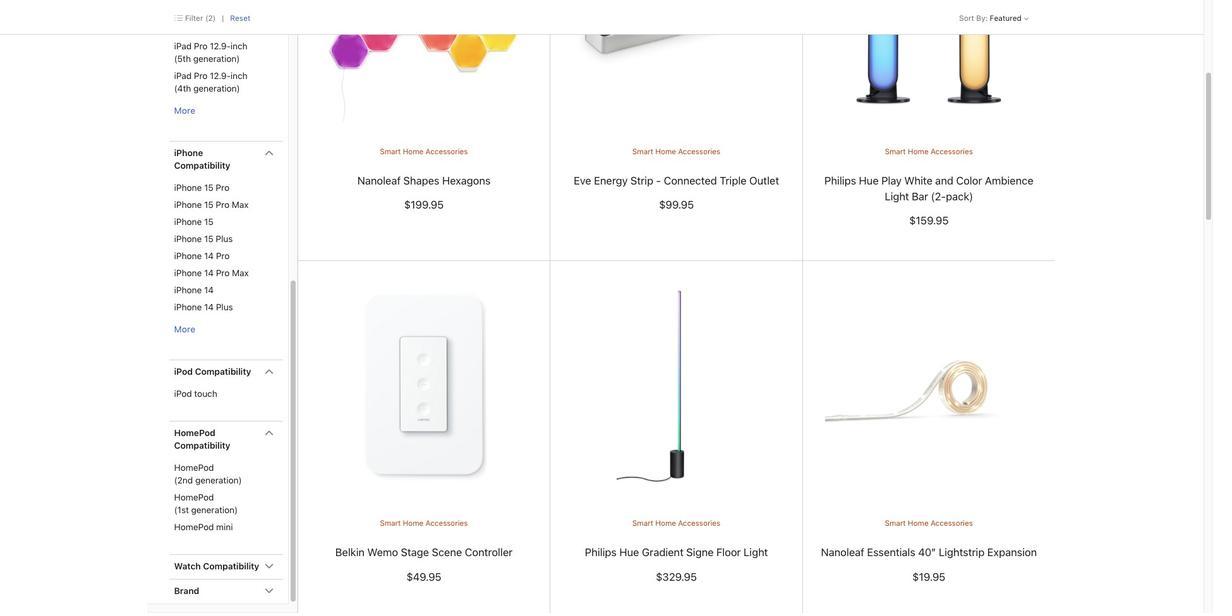 Task type: vqa. For each thing, say whether or not it's contained in the screenshot.
Brand
yes



Task type: describe. For each thing, give the bounding box(es) containing it.
nanoleaf for nanoleaf essentials 40" lightstrip expansion
[[821, 546, 865, 559]]

smart home accessories for 40"
[[885, 519, 973, 528]]

iphone 14 pro
[[174, 251, 230, 261]]

pro inside the ipad pro 12.9-inch (5th generation)
[[194, 41, 208, 51]]

pro for iphone 14 pro max
[[216, 268, 230, 278]]

14 for iphone 14 pro max
[[204, 268, 214, 278]]

homepod for homepod compatibility
[[174, 428, 215, 438]]

watch compatibility
[[174, 561, 259, 571]]

list item containing ipod compatibility
[[169, 360, 283, 421]]

eve
[[574, 174, 591, 187]]

list item containing homepod compatibility
[[169, 421, 283, 554]]

ipad mini (6th generation)
[[174, 11, 240, 34]]

play
[[882, 174, 902, 187]]

and
[[936, 174, 954, 187]]

iphone for iphone compatibility
[[174, 148, 203, 158]]

ipod compatibility button
[[169, 360, 283, 384]]

wemo
[[367, 546, 398, 559]]

compatibility for homepod
[[174, 441, 230, 451]]

list item containing philips hue gradient signe floor light
[[551, 261, 1214, 613]]

(1st generation)
[[174, 505, 238, 515]]

12.9- for (4th generation)
[[210, 71, 231, 81]]

filter (2) button
[[175, 13, 216, 23]]

$19.95
[[913, 571, 946, 583]]

more for iphone 15
[[174, 324, 195, 334]]

by:
[[977, 14, 988, 23]]

chevrondown image for brand
[[265, 587, 274, 595]]

philips hue gradient signe floor light
[[585, 546, 768, 559]]

iphone 14
[[174, 285, 214, 295]]

ipad mini
[[174, 11, 211, 21]]

iphone 15
[[174, 217, 213, 227]]

list item containing belkin wemo stage scene controller
[[298, 261, 1214, 613]]

more for ipad pro 12.9-inch (4th generation)
[[174, 106, 195, 116]]

iphone 15 pro max
[[174, 200, 249, 210]]

nanoleaf shapes hexagons link
[[357, 174, 491, 187]]

chevrondown image for iphone compatibility
[[265, 149, 274, 157]]

iphone for iphone 15 pro
[[174, 183, 202, 193]]

ipad for ipad pro 12.9-inch (4th generation)
[[174, 71, 192, 81]]

home for stage
[[403, 519, 424, 528]]

(2)
[[205, 14, 216, 23]]

bar
[[912, 190, 928, 203]]

mini
[[216, 522, 233, 532]]

iphone 14 pro max
[[174, 268, 249, 278]]

pro inside "ipad pro 12.9-inch (4th generation)"
[[194, 71, 208, 81]]

accessories for strip
[[678, 147, 721, 156]]

40"
[[919, 546, 936, 559]]

eve energy strip - connected triple outlet
[[574, 174, 779, 187]]

smart home accessories for gradient
[[633, 519, 721, 528]]

philips hue gradient signe floor light link
[[585, 546, 768, 559]]

floor
[[717, 546, 741, 559]]

pro for iphone 15 pro max
[[216, 200, 229, 210]]

$159.95
[[910, 215, 949, 227]]

(2-
[[931, 190, 946, 203]]

14 for iphone 14 plus
[[204, 302, 214, 312]]

controller
[[465, 546, 513, 559]]

strip
[[631, 174, 654, 187]]

nanoleaf essentials 40" lightstrip expansion link
[[821, 546, 1037, 559]]

iphone 15 pro
[[174, 183, 229, 193]]

chevrondown image for ipod compatibility
[[265, 367, 274, 376]]

outlet
[[750, 174, 779, 187]]

sort by: featured
[[960, 14, 1022, 23]]

max for iphone 15 pro max
[[232, 200, 249, 210]]

ipad for ipad pro 12.9-inch (5th generation)
[[174, 41, 192, 51]]

filter (2) | reset
[[185, 14, 251, 23]]

belkin wemo stage scene controller
[[335, 546, 513, 559]]

homepod compatibility
[[174, 428, 230, 451]]

|
[[222, 14, 224, 23]]

ipod touch
[[174, 389, 217, 399]]

signe
[[687, 546, 714, 559]]

12.9- for (5th generation)
[[210, 41, 231, 51]]

$49.95
[[407, 571, 441, 583]]

home for 40"
[[908, 519, 929, 528]]

smart home accessories for stage
[[380, 519, 468, 528]]

smart for gradient
[[633, 519, 654, 528]]

watch compatibility button
[[169, 555, 283, 579]]

iphone for iphone 14 pro
[[174, 251, 202, 261]]

list item containing nanoleaf shapes hexagons
[[298, 0, 1214, 261]]

homepod for homepod (1st generation)
[[174, 492, 214, 502]]

belkin
[[335, 546, 365, 559]]

ipod for ipod compatibility
[[174, 367, 193, 377]]

triple
[[720, 174, 747, 187]]

energy
[[594, 174, 628, 187]]

$329.95
[[656, 571, 697, 583]]

ipod compatibility
[[174, 367, 251, 377]]

ipad pro 12.9-inch (4th generation)
[[174, 71, 248, 94]]

list item containing nanoleaf essentials 40" lightstrip expansion
[[803, 261, 1214, 613]]

(4th generation)
[[174, 83, 240, 94]]

(5th generation)
[[174, 54, 240, 64]]

iphone for iphone 15
[[174, 217, 202, 227]]

$199.95
[[404, 199, 444, 211]]

connected
[[664, 174, 717, 187]]

smart for play
[[885, 147, 906, 156]]



Task type: locate. For each thing, give the bounding box(es) containing it.
smart up nanoleaf shapes hexagons at top
[[380, 147, 401, 156]]

14 down "iphone 14"
[[204, 302, 214, 312]]

philips
[[825, 174, 856, 187], [585, 546, 617, 559]]

0 vertical spatial ipad
[[174, 41, 192, 51]]

philips inside philips hue play white and color ambience light bar (2-pack)
[[825, 174, 856, 187]]

15 down iphone 15 pro
[[204, 200, 213, 210]]

ipod for ipod touch
[[174, 389, 192, 399]]

4 14 from the top
[[204, 302, 214, 312]]

expansion
[[988, 546, 1037, 559]]

list
[[169, 0, 283, 604]]

inch inside the ipad pro 12.9-inch (5th generation)
[[231, 41, 248, 51]]

0 vertical spatial plus
[[216, 234, 233, 244]]

brand button
[[169, 580, 283, 604]]

1 vertical spatial ipod
[[174, 389, 192, 399]]

15 for iphone 15 plus
[[204, 234, 213, 244]]

pro for iphone 14 pro
[[216, 251, 230, 261]]

1 vertical spatial 12.9-
[[210, 71, 231, 81]]

12.9- inside "ipad pro 12.9-inch (4th generation)"
[[210, 71, 231, 81]]

max down iphone compatibility dropdown button
[[232, 200, 249, 210]]

smart up wemo
[[380, 519, 401, 528]]

accessories up scene
[[426, 519, 468, 528]]

inch inside "ipad pro 12.9-inch (4th generation)"
[[231, 71, 248, 81]]

lightstrip
[[939, 546, 985, 559]]

1 iphone from the top
[[174, 148, 203, 158]]

light down play
[[885, 190, 909, 203]]

2 homepod from the top
[[174, 463, 214, 473]]

1 chevrondown image from the top
[[265, 367, 274, 376]]

smart up play
[[885, 147, 906, 156]]

smart home accessories up white
[[885, 147, 973, 156]]

4 homepod from the top
[[174, 522, 214, 532]]

14 for iphone 14 pro
[[204, 251, 214, 261]]

filter
[[185, 14, 203, 23]]

0 vertical spatial max
[[232, 200, 249, 210]]

3 homepod from the top
[[174, 492, 214, 502]]

iphone 14 plus
[[174, 302, 233, 312]]

hue left gradient
[[620, 546, 639, 559]]

pro down iphone 15 pro
[[216, 200, 229, 210]]

plus
[[216, 234, 233, 244], [216, 302, 233, 312]]

more button inside list item
[[169, 318, 200, 341]]

iphone 15 plus
[[174, 234, 233, 244]]

1 more button from the top
[[169, 99, 200, 122]]

smart home accessories up eve energy strip - connected triple outlet on the top
[[633, 147, 721, 156]]

1 vertical spatial light
[[744, 546, 768, 559]]

iphone for iphone 14 pro max
[[174, 268, 202, 278]]

12.9- up the (5th generation)
[[210, 41, 231, 51]]

pro for iphone 15 pro
[[216, 183, 229, 193]]

homepod down ipod touch
[[174, 428, 215, 438]]

2 iphone from the top
[[174, 183, 202, 193]]

2 more from the top
[[174, 324, 195, 334]]

home up -
[[656, 147, 676, 156]]

more
[[174, 106, 195, 116], [174, 324, 195, 334]]

more button for ipad pro 12.9-inch (4th generation)
[[169, 99, 200, 122]]

compatibility up the touch
[[195, 367, 251, 377]]

0 vertical spatial ipod
[[174, 367, 193, 377]]

reset button
[[230, 13, 251, 23]]

chevrondown image right ipod compatibility
[[265, 367, 274, 376]]

1 vertical spatial chevrondown image
[[265, 429, 274, 437]]

philips hue play white and color ambience light bar (2-pack)
[[825, 174, 1034, 203]]

homepod for homepod (2nd generation)
[[174, 463, 214, 473]]

1 vertical spatial ipad
[[174, 71, 192, 81]]

list item containing philips hue play white and color ambience light bar (2-pack)
[[803, 0, 1214, 261]]

smart up strip
[[633, 147, 654, 156]]

home up stage
[[403, 519, 424, 528]]

nanoleaf left 'essentials' at the right bottom
[[821, 546, 865, 559]]

homepod down (1st generation)
[[174, 522, 214, 532]]

2 15 from the top
[[204, 200, 213, 210]]

accessories for 40"
[[931, 519, 973, 528]]

12.9- inside the ipad pro 12.9-inch (5th generation)
[[210, 41, 231, 51]]

compatibility for ipod
[[195, 367, 251, 377]]

4 iphone from the top
[[174, 217, 202, 227]]

1 15 from the top
[[204, 183, 213, 193]]

15 up iphone 14 pro
[[204, 234, 213, 244]]

iphone up iphone 15
[[174, 200, 202, 210]]

inch down reset
[[231, 41, 248, 51]]

inch for (5th generation)
[[231, 41, 248, 51]]

1 vertical spatial more button
[[169, 318, 200, 341]]

2 14 from the top
[[204, 268, 214, 278]]

scene
[[432, 546, 462, 559]]

hue left play
[[859, 174, 879, 187]]

pro up (4th generation)
[[194, 71, 208, 81]]

compatibility
[[174, 161, 230, 171], [195, 367, 251, 377], [174, 441, 230, 451], [203, 561, 259, 571]]

philips for philips hue gradient signe floor light
[[585, 546, 617, 559]]

pro
[[194, 41, 208, 51], [194, 71, 208, 81], [216, 183, 229, 193], [216, 200, 229, 210], [216, 251, 230, 261], [216, 268, 230, 278]]

1 14 from the top
[[204, 251, 214, 261]]

1 12.9- from the top
[[210, 41, 231, 51]]

0 horizontal spatial hue
[[620, 546, 639, 559]]

belkin wemo stage scene controller link
[[335, 546, 513, 559]]

watch
[[174, 561, 201, 571]]

0 vertical spatial more
[[174, 106, 195, 116]]

accessories up hexagons
[[426, 147, 468, 156]]

homepod inside homepod (1st generation)
[[174, 492, 214, 502]]

14
[[204, 251, 214, 261], [204, 268, 214, 278], [204, 285, 214, 295], [204, 302, 214, 312]]

12.9- up (4th generation)
[[210, 71, 231, 81]]

accessories up and
[[931, 147, 973, 156]]

chevrondown image
[[265, 149, 274, 157], [265, 429, 274, 437], [265, 562, 274, 571]]

homepod (2nd generation)
[[174, 463, 242, 485]]

list containing ipad mini (6th generation)
[[169, 0, 283, 604]]

chevrondown image for homepod compatibility
[[265, 429, 274, 437]]

15 up iphone 15 pro max
[[204, 183, 213, 193]]

iphone up the "iphone 14 plus"
[[174, 285, 202, 295]]

philips for philips hue play white and color ambience light bar (2-pack)
[[825, 174, 856, 187]]

1 ipod from the top
[[174, 367, 193, 377]]

ipad up (4th generation)
[[174, 71, 192, 81]]

smart up gradient
[[633, 519, 654, 528]]

2 plus from the top
[[216, 302, 233, 312]]

more down (4th generation)
[[174, 106, 195, 116]]

accessories up "lightstrip"
[[931, 519, 973, 528]]

homepod
[[174, 428, 215, 438], [174, 463, 214, 473], [174, 492, 214, 502], [174, 522, 214, 532]]

0 vertical spatial nanoleaf
[[357, 174, 401, 187]]

iphone up iphone 15 pro
[[174, 148, 203, 158]]

15 for iphone 15
[[204, 217, 213, 227]]

color
[[956, 174, 982, 187]]

plus down iphone 14 pro max
[[216, 302, 233, 312]]

home
[[403, 147, 424, 156], [656, 147, 676, 156], [908, 147, 929, 156], [403, 519, 424, 528], [656, 519, 676, 528], [908, 519, 929, 528]]

stage
[[401, 546, 429, 559]]

-
[[656, 174, 661, 187]]

12.9-
[[210, 41, 231, 51], [210, 71, 231, 81]]

list item containing eve energy strip - connected triple outlet
[[551, 0, 1214, 261]]

ipad inside "ipad pro 12.9-inch (4th generation)"
[[174, 71, 192, 81]]

accessories up signe
[[678, 519, 721, 528]]

2 ipod from the top
[[174, 389, 192, 399]]

smart for stage
[[380, 519, 401, 528]]

brand
[[174, 586, 199, 596]]

smart for strip
[[633, 147, 654, 156]]

iphone down "iphone 14"
[[174, 302, 202, 312]]

chevrondown image inside iphone compatibility dropdown button
[[265, 149, 274, 157]]

accessories
[[426, 147, 468, 156], [678, 147, 721, 156], [931, 147, 973, 156], [426, 519, 468, 528], [678, 519, 721, 528], [931, 519, 973, 528]]

iphone compatibility button
[[169, 142, 283, 178]]

smart up 'essentials' at the right bottom
[[885, 519, 906, 528]]

3 14 from the top
[[204, 285, 214, 295]]

compatibility for watch
[[203, 561, 259, 571]]

compatibility up homepod (2nd generation)
[[174, 441, 230, 451]]

nanoleaf
[[357, 174, 401, 187], [821, 546, 865, 559]]

nanoleaf left shapes
[[357, 174, 401, 187]]

home up white
[[908, 147, 929, 156]]

smart home accessories up nanoleaf shapes hexagons link
[[380, 147, 468, 156]]

1 chevrondown image from the top
[[265, 149, 274, 157]]

0 vertical spatial more button
[[169, 99, 200, 122]]

0 vertical spatial hue
[[859, 174, 879, 187]]

list item
[[298, 0, 1214, 261], [551, 0, 1214, 261], [803, 0, 1214, 261], [169, 141, 283, 360], [298, 261, 1214, 613], [551, 261, 1214, 613], [803, 261, 1214, 613], [169, 360, 283, 421], [169, 421, 283, 554]]

more inside list item
[[174, 324, 195, 334]]

1 horizontal spatial philips
[[825, 174, 856, 187]]

1 horizontal spatial light
[[885, 190, 909, 203]]

compatibility inside dropdown button
[[195, 367, 251, 377]]

plus for iphone 15 plus
[[216, 234, 233, 244]]

white
[[905, 174, 933, 187]]

chevrondown image down watch compatibility dropdown button
[[265, 587, 274, 595]]

0 horizontal spatial nanoleaf
[[357, 174, 401, 187]]

max up the "iphone 14 plus"
[[232, 268, 249, 278]]

chevrondown image
[[265, 367, 274, 376], [265, 587, 274, 595]]

iphone for iphone 15 pro max
[[174, 200, 202, 210]]

ipad inside the ipad pro 12.9-inch (5th generation)
[[174, 41, 192, 51]]

touch
[[194, 389, 217, 399]]

hue for play
[[859, 174, 879, 187]]

inch for (4th generation)
[[231, 71, 248, 81]]

home up gradient
[[656, 519, 676, 528]]

ipod up ipod touch
[[174, 367, 193, 377]]

$99.95
[[659, 199, 694, 211]]

1 vertical spatial philips
[[585, 546, 617, 559]]

2 vertical spatial chevrondown image
[[265, 562, 274, 571]]

smart home accessories up belkin wemo stage scene controller link
[[380, 519, 468, 528]]

1 horizontal spatial nanoleaf
[[821, 546, 865, 559]]

1 vertical spatial more
[[174, 324, 195, 334]]

5 iphone from the top
[[174, 234, 202, 244]]

iphone compatibility
[[174, 148, 230, 171]]

homepod inside homepod compatibility
[[174, 428, 215, 438]]

homepod (1st generation)
[[174, 492, 238, 515]]

chevrondown image inside homepod compatibility dropdown button
[[265, 429, 274, 437]]

iphone for iphone 14 plus
[[174, 302, 202, 312]]

iphone inside iphone compatibility
[[174, 148, 203, 158]]

home up 40"
[[908, 519, 929, 528]]

ipad pro 12.9-inch (5th generation)
[[174, 41, 248, 64]]

0 vertical spatial light
[[885, 190, 909, 203]]

1 homepod from the top
[[174, 428, 215, 438]]

6 iphone from the top
[[174, 251, 202, 261]]

iphone down iphone 15
[[174, 234, 202, 244]]

iphone up iphone 15 pro max
[[174, 183, 202, 193]]

8 iphone from the top
[[174, 285, 202, 295]]

chevrondown image inside brand dropdown button
[[265, 587, 274, 595]]

smart for 40"
[[885, 519, 906, 528]]

0 horizontal spatial light
[[744, 546, 768, 559]]

home for strip
[[656, 147, 676, 156]]

essentials
[[867, 546, 916, 559]]

light right floor
[[744, 546, 768, 559]]

homepod up (1st generation)
[[174, 492, 214, 502]]

1 plus from the top
[[216, 234, 233, 244]]

iphone
[[174, 148, 203, 158], [174, 183, 202, 193], [174, 200, 202, 210], [174, 217, 202, 227], [174, 234, 202, 244], [174, 251, 202, 261], [174, 268, 202, 278], [174, 285, 202, 295], [174, 302, 202, 312]]

hexagons
[[442, 174, 491, 187]]

homepod mini
[[174, 522, 233, 532]]

accessories for stage
[[426, 519, 468, 528]]

pro down iphone 14 pro
[[216, 268, 230, 278]]

2 inch from the top
[[231, 71, 248, 81]]

(6th generation)
[[174, 24, 240, 34]]

chevrondown image inside watch compatibility dropdown button
[[265, 562, 274, 571]]

philips left play
[[825, 174, 856, 187]]

0 horizontal spatial philips
[[585, 546, 617, 559]]

15 down iphone 15 pro max
[[204, 217, 213, 227]]

max
[[232, 200, 249, 210], [232, 268, 249, 278]]

accessories for gradient
[[678, 519, 721, 528]]

homepod for homepod mini
[[174, 522, 214, 532]]

1 vertical spatial hue
[[620, 546, 639, 559]]

ipad
[[174, 41, 192, 51], [174, 71, 192, 81]]

smart home accessories for strip
[[633, 147, 721, 156]]

more button down the "iphone 14 plus"
[[169, 318, 200, 341]]

hue for gradient
[[620, 546, 639, 559]]

pack)
[[946, 190, 973, 203]]

(2nd generation)
[[174, 475, 242, 485]]

2 more button from the top
[[169, 318, 200, 341]]

1 ipad from the top
[[174, 41, 192, 51]]

nanoleaf essentials 40" lightstrip expansion
[[821, 546, 1037, 559]]

max for iphone 14 pro max
[[232, 268, 249, 278]]

14 up iphone 14 pro max
[[204, 251, 214, 261]]

pro up iphone 15 pro max
[[216, 183, 229, 193]]

1 vertical spatial max
[[232, 268, 249, 278]]

home for hexagons
[[403, 147, 424, 156]]

15
[[204, 183, 213, 193], [204, 200, 213, 210], [204, 217, 213, 227], [204, 234, 213, 244]]

ambience
[[985, 174, 1034, 187]]

more button
[[169, 99, 200, 122], [169, 318, 200, 341]]

light
[[885, 190, 909, 203], [744, 546, 768, 559]]

light inside philips hue play white and color ambience light bar (2-pack)
[[885, 190, 909, 203]]

plus up iphone 14 pro
[[216, 234, 233, 244]]

compatibility up brand dropdown button
[[203, 561, 259, 571]]

hue
[[859, 174, 879, 187], [620, 546, 639, 559]]

1 inch from the top
[[231, 41, 248, 51]]

pro up iphone 14 pro max
[[216, 251, 230, 261]]

ipod inside dropdown button
[[174, 367, 193, 377]]

homepod inside homepod (2nd generation)
[[174, 463, 214, 473]]

featured
[[990, 14, 1022, 23]]

accessories up connected
[[678, 147, 721, 156]]

compatibility for iphone
[[174, 161, 230, 171]]

14 down iphone 14 pro
[[204, 268, 214, 278]]

homepod compatibility button
[[169, 422, 283, 458]]

philips hue play white and color ambience light bar (2-pack) link
[[825, 174, 1034, 203]]

ipod left the touch
[[174, 389, 192, 399]]

eve energy strip - connected triple outlet link
[[574, 174, 779, 187]]

smart home accessories for play
[[885, 147, 973, 156]]

ipod
[[174, 367, 193, 377], [174, 389, 192, 399]]

accessories for hexagons
[[426, 147, 468, 156]]

15 for iphone 15 pro
[[204, 183, 213, 193]]

iphone for iphone 15 plus
[[174, 234, 202, 244]]

2 12.9- from the top
[[210, 71, 231, 81]]

7 iphone from the top
[[174, 268, 202, 278]]

home for play
[[908, 147, 929, 156]]

9 iphone from the top
[[174, 302, 202, 312]]

1 vertical spatial nanoleaf
[[821, 546, 865, 559]]

homepod up (2nd generation)
[[174, 463, 214, 473]]

nanoleaf for nanoleaf shapes hexagons
[[357, 174, 401, 187]]

4 15 from the top
[[204, 234, 213, 244]]

smart
[[380, 147, 401, 156], [633, 147, 654, 156], [885, 147, 906, 156], [380, 519, 401, 528], [633, 519, 654, 528], [885, 519, 906, 528]]

reset
[[230, 14, 251, 23]]

1 vertical spatial plus
[[216, 302, 233, 312]]

0 vertical spatial philips
[[825, 174, 856, 187]]

nanoleaf shapes hexagons
[[357, 174, 491, 187]]

accessories for play
[[931, 147, 973, 156]]

1 vertical spatial inch
[[231, 71, 248, 81]]

chevrondown image for watch compatibility
[[265, 562, 274, 571]]

iphone up iphone 15 plus
[[174, 217, 202, 227]]

compatibility up iphone 15 pro
[[174, 161, 230, 171]]

14 down iphone 14 pro max
[[204, 285, 214, 295]]

more button down (4th generation)
[[169, 99, 200, 122]]

hue inside philips hue play white and color ambience light bar (2-pack)
[[859, 174, 879, 187]]

iphone for iphone 14
[[174, 285, 202, 295]]

1 more from the top
[[174, 106, 195, 116]]

chevrondown image inside ipod compatibility dropdown button
[[265, 367, 274, 376]]

sort
[[960, 14, 975, 23]]

more button for iphone 15
[[169, 318, 200, 341]]

0 vertical spatial 12.9-
[[210, 41, 231, 51]]

2 chevrondown image from the top
[[265, 587, 274, 595]]

ipad up the (5th generation)
[[174, 41, 192, 51]]

after image
[[1022, 14, 1029, 23]]

smart for hexagons
[[380, 147, 401, 156]]

0 vertical spatial chevrondown image
[[265, 367, 274, 376]]

gradient
[[642, 546, 684, 559]]

more down the "iphone 14 plus"
[[174, 324, 195, 334]]

pro up the (5th generation)
[[194, 41, 208, 51]]

3 15 from the top
[[204, 217, 213, 227]]

1 horizontal spatial hue
[[859, 174, 879, 187]]

3 iphone from the top
[[174, 200, 202, 210]]

iphone up "iphone 14"
[[174, 268, 202, 278]]

smart home accessories up nanoleaf essentials 40" lightstrip expansion
[[885, 519, 973, 528]]

14 for iphone 14
[[204, 285, 214, 295]]

2 chevrondown image from the top
[[265, 429, 274, 437]]

home for gradient
[[656, 519, 676, 528]]

2 ipad from the top
[[174, 71, 192, 81]]

0 vertical spatial chevrondown image
[[265, 149, 274, 157]]

shapes
[[403, 174, 439, 187]]

home up shapes
[[403, 147, 424, 156]]

15 for iphone 15 pro max
[[204, 200, 213, 210]]

3 chevrondown image from the top
[[265, 562, 274, 571]]

list item containing iphone compatibility
[[169, 141, 283, 360]]

smart home accessories for hexagons
[[380, 147, 468, 156]]

iphone down iphone 15 plus
[[174, 251, 202, 261]]

smart home accessories up philips hue gradient signe floor light link
[[633, 519, 721, 528]]

0 vertical spatial inch
[[231, 41, 248, 51]]

inch up (4th generation)
[[231, 71, 248, 81]]

philips left gradient
[[585, 546, 617, 559]]

plus for iphone 14 plus
[[216, 302, 233, 312]]

1 vertical spatial chevrondown image
[[265, 587, 274, 595]]



